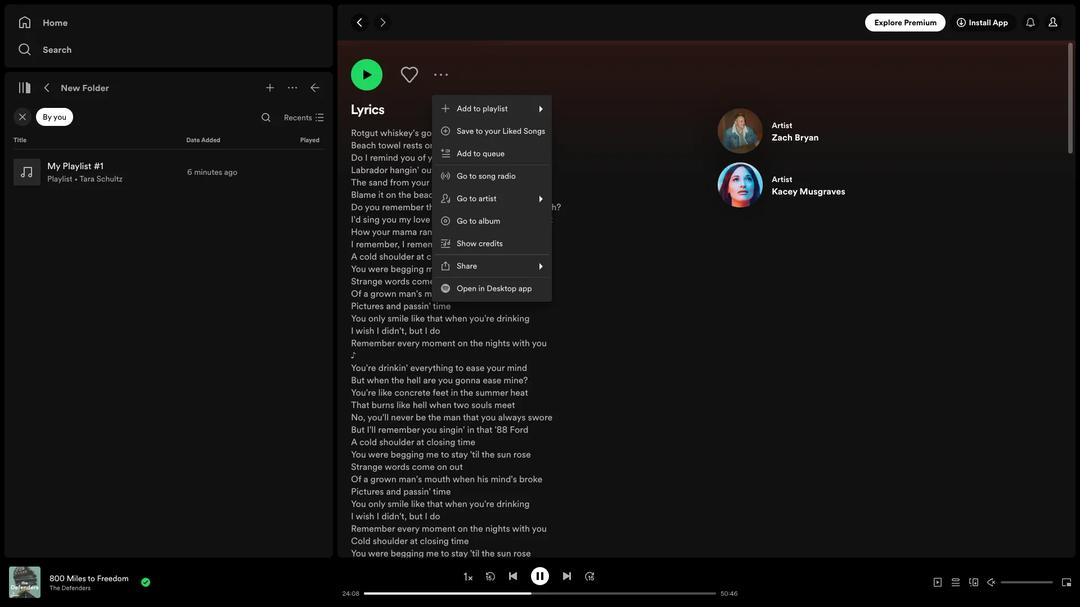 Task type: vqa. For each thing, say whether or not it's contained in the screenshot.
Pause image on the bottom of page
yes



Task type: locate. For each thing, give the bounding box(es) containing it.
remember right i'll at left
[[378, 424, 420, 436]]

remember up mama
[[382, 201, 424, 213]]

desktop
[[487, 283, 517, 294]]

0 vertical spatial but
[[351, 374, 365, 386]]

2 do from the top
[[351, 201, 363, 213]]

2 vertical spatial were
[[368, 547, 388, 560]]

1 vertical spatial you're
[[351, 386, 376, 399]]

my
[[470, 127, 482, 139], [498, 176, 511, 188], [399, 213, 411, 226]]

3 begging from the top
[[391, 547, 424, 560]]

drinking
[[497, 312, 530, 325], [497, 498, 530, 510]]

1 vertical spatial 'til
[[470, 448, 480, 461]]

sing
[[363, 213, 380, 226]]

3 go from the top
[[457, 215, 467, 227]]

artist inside artist kacey musgraves
[[772, 174, 792, 185]]

1 vertical spatial didn't,
[[382, 510, 407, 523]]

1 vertical spatial my
[[498, 176, 511, 188]]

1 rose from the top
[[513, 263, 531, 275]]

1 vertical spatial begging
[[391, 448, 424, 461]]

go to album
[[457, 215, 500, 227]]

2 drinking from the top
[[497, 498, 530, 510]]

come
[[412, 275, 435, 287], [412, 461, 435, 473]]

with
[[512, 337, 530, 349], [512, 523, 530, 535]]

hair
[[432, 176, 447, 188]]

2 vertical spatial go
[[457, 215, 467, 227]]

2 vertical spatial his
[[477, 473, 489, 485]]

1 vertical spatial words
[[385, 461, 410, 473]]

0 vertical spatial of
[[351, 287, 361, 300]]

shoulder right cold
[[373, 535, 408, 547]]

0 vertical spatial mouth
[[424, 287, 451, 300]]

1 do from the top
[[351, 151, 363, 164]]

1 smile from the top
[[388, 312, 409, 325]]

strange down 'remember,'
[[351, 275, 383, 287]]

cold down how
[[359, 250, 377, 263]]

0 horizontal spatial the
[[50, 584, 60, 593]]

you down 'remember,'
[[351, 263, 366, 275]]

gonna up "of" at the top
[[421, 127, 446, 139]]

0 vertical spatial grown
[[443, 188, 469, 201]]

add for add to queue
[[457, 148, 472, 159]]

at down ran
[[416, 250, 424, 263]]

home link
[[18, 11, 320, 34]]

By you checkbox
[[36, 108, 73, 126]]

1 'til from the top
[[470, 263, 480, 275]]

add to playlist button
[[434, 97, 550, 120]]

drinkin'
[[378, 362, 408, 374]]

artist inside artist zach bryan
[[772, 120, 792, 131]]

recents
[[284, 112, 312, 123]]

you
[[53, 111, 66, 123], [400, 151, 415, 164], [365, 201, 380, 213], [382, 213, 397, 226], [532, 337, 547, 349], [438, 374, 453, 386], [481, 411, 496, 424], [422, 424, 437, 436], [532, 523, 547, 535]]

1 a from the top
[[364, 287, 368, 300]]

1 vertical spatial remember
[[407, 238, 449, 250]]

kacey musgraves image
[[718, 163, 763, 208]]

0 vertical spatial a
[[364, 287, 368, 300]]

None search field
[[257, 109, 275, 127]]

search link
[[18, 38, 320, 61]]

'88
[[499, 151, 511, 164], [495, 424, 508, 436]]

1 vertical spatial do
[[430, 510, 440, 523]]

your up "line"
[[485, 125, 500, 137]]

man's
[[399, 287, 422, 300], [399, 473, 422, 485]]

rose
[[513, 263, 531, 275], [513, 448, 531, 461], [513, 547, 531, 560]]

gonna up two
[[455, 374, 481, 386]]

your left hair
[[411, 176, 429, 188]]

new folder button
[[59, 79, 111, 97]]

0 vertical spatial gonna
[[421, 127, 446, 139]]

nights up skip back 15 seconds icon
[[485, 523, 510, 535]]

come down the be
[[412, 461, 435, 473]]

to right "miles"
[[88, 573, 95, 584]]

1 vertical spatial a
[[364, 473, 368, 485]]

but
[[351, 374, 365, 386], [351, 424, 365, 436]]

whiskey's
[[380, 127, 419, 139]]

1 vertical spatial do
[[351, 201, 363, 213]]

ford?
[[514, 151, 537, 164]]

to right are on the bottom
[[455, 362, 464, 374]]

1 vertical spatial closing
[[427, 436, 455, 448]]

2 vertical spatial 'til
[[470, 547, 480, 560]]

me
[[514, 213, 527, 226], [426, 263, 439, 275], [426, 448, 439, 461], [426, 547, 439, 560]]

time
[[457, 250, 475, 263], [433, 300, 451, 312], [457, 436, 475, 448], [433, 485, 451, 498], [451, 535, 469, 547]]

when
[[453, 287, 475, 300], [445, 312, 467, 325], [367, 374, 389, 386], [429, 399, 452, 411], [453, 473, 475, 485], [445, 498, 467, 510]]

1 moment from the top
[[422, 337, 455, 349]]

1 only from the top
[[368, 312, 385, 325]]

app
[[519, 283, 532, 294]]

1 cold from the top
[[359, 250, 377, 263]]

your inside button
[[485, 125, 500, 137]]

of
[[351, 287, 361, 300], [351, 473, 361, 485]]

love
[[413, 213, 430, 226]]

to down down
[[469, 215, 477, 227]]

2 strange from the top
[[351, 461, 383, 473]]

now playing: 800 miles to freedom by the defenders footer
[[9, 567, 326, 599]]

sun down ford
[[497, 448, 511, 461]]

0 vertical spatial pictures
[[351, 300, 384, 312]]

1 vertical spatial mouth
[[424, 473, 451, 485]]

2 do from the top
[[430, 510, 440, 523]]

group containing playlist
[[9, 154, 329, 190]]

mouth left open
[[424, 287, 451, 300]]

0 vertical spatial you're
[[351, 362, 376, 374]]

0 vertical spatial the
[[351, 176, 366, 188]]

0 vertical spatial strange
[[351, 275, 383, 287]]

2 only from the top
[[368, 498, 385, 510]]

1 but from the top
[[351, 374, 365, 386]]

rose up the app
[[513, 263, 531, 275]]

sun up 'previous' image
[[497, 547, 511, 560]]

1 horizontal spatial mind
[[507, 362, 527, 374]]

0 vertical spatial with
[[512, 337, 530, 349]]

you up 24:08
[[351, 547, 366, 560]]

no,
[[351, 411, 365, 424]]

always
[[498, 411, 526, 424]]

in
[[475, 151, 483, 164], [489, 176, 496, 188], [478, 283, 485, 294], [451, 386, 458, 399], [467, 424, 474, 436]]

artist left bryan
[[772, 120, 792, 131]]

2 rose from the top
[[513, 448, 531, 461]]

you'll
[[367, 411, 389, 424]]

search in your library image
[[261, 113, 270, 122]]

my left "eyes"
[[498, 176, 511, 188]]

new folder
[[61, 82, 109, 94]]

3 'til from the top
[[470, 547, 480, 560]]

1 vertical spatial add
[[457, 148, 472, 159]]

at
[[416, 250, 424, 263], [416, 436, 424, 448], [410, 535, 418, 547]]

skip back 15 seconds image
[[486, 572, 495, 581]]

with up 'previous' image
[[512, 523, 530, 535]]

clear filters image
[[18, 113, 27, 122]]

album
[[479, 215, 500, 227]]

1 vertical spatial of
[[351, 473, 361, 485]]

on down open
[[458, 337, 468, 349]]

you're up no,
[[351, 386, 376, 399]]

0 vertical spatial 'til
[[470, 263, 480, 275]]

add for add to playlist
[[457, 103, 472, 114]]

mind's left the app
[[491, 287, 517, 300]]

out down share
[[449, 275, 463, 287]]

1 vertical spatial strange
[[351, 461, 383, 473]]

0 vertical spatial smile
[[388, 312, 409, 325]]

songs
[[432, 213, 456, 226]]

begging down never
[[391, 448, 424, 461]]

0 vertical spatial you're
[[469, 312, 494, 325]]

every right cold
[[397, 523, 419, 535]]

0 vertical spatial passin'
[[403, 300, 431, 312]]

1 vertical spatial passin'
[[403, 485, 431, 498]]

2 with from the top
[[512, 523, 530, 535]]

0 vertical spatial stay
[[451, 263, 468, 275]]

rests
[[403, 139, 423, 151]]

add
[[457, 103, 472, 114], [457, 148, 472, 159]]

go back image
[[356, 18, 365, 27]]

2 man's from the top
[[399, 473, 422, 485]]

ease left mine? in the bottom of the page
[[483, 374, 501, 386]]

0 vertical spatial everything
[[451, 238, 494, 250]]

artist
[[772, 120, 792, 131], [772, 174, 792, 185]]

out right the "hangin'"
[[421, 164, 435, 176]]

1 didn't, from the top
[[382, 325, 407, 337]]

only up drinkin' on the left
[[368, 312, 385, 325]]

a
[[364, 287, 368, 300], [364, 473, 368, 485]]

0 vertical spatial cold
[[359, 250, 377, 263]]

0 horizontal spatial mind
[[484, 127, 504, 139]]

summer
[[476, 386, 508, 399]]

broke down ford
[[519, 473, 542, 485]]

go for go to song radio
[[457, 170, 467, 182]]

1 but from the top
[[409, 325, 423, 337]]

mind's down ford
[[491, 473, 517, 485]]

about
[[529, 213, 553, 226]]

remember
[[351, 337, 395, 349], [351, 523, 395, 535]]

ran
[[419, 226, 432, 238]]

1 vertical spatial gonna
[[455, 374, 481, 386]]

mouth down singin' at the left of the page
[[424, 473, 451, 485]]

1 sun from the top
[[497, 263, 511, 275]]

'til up open
[[470, 263, 480, 275]]

artist left musgraves in the top right of the page
[[772, 174, 792, 185]]

only up cold
[[368, 498, 385, 510]]

0 vertical spatial artist
[[772, 120, 792, 131]]

2 vertical spatial begging
[[391, 547, 424, 560]]

2 didn't, from the top
[[382, 510, 407, 523]]

1 vertical spatial go
[[457, 193, 467, 204]]

your up summer
[[487, 362, 505, 374]]

2 but from the top
[[409, 510, 423, 523]]

0 vertical spatial nights
[[485, 337, 510, 349]]

the up summer
[[470, 337, 483, 349]]

main element
[[5, 5, 333, 558]]

♪
[[351, 349, 356, 362]]

broke
[[519, 287, 542, 300], [519, 473, 542, 485]]

1 of from the top
[[351, 287, 361, 300]]

gonna
[[421, 127, 446, 139], [455, 374, 481, 386]]

3 sun from the top
[[497, 547, 511, 560]]

beat
[[444, 201, 462, 213]]

closing down off
[[427, 250, 455, 263]]

1 artist from the top
[[772, 120, 792, 131]]

every
[[397, 337, 419, 349], [397, 523, 419, 535]]

concrete
[[394, 386, 430, 399]]

1 a from the top
[[351, 250, 357, 263]]

0 vertical spatial but
[[409, 325, 423, 337]]

to left song in the left of the page
[[469, 170, 477, 182]]

on up change speed "icon"
[[458, 523, 468, 535]]

0 vertical spatial do
[[430, 325, 440, 337]]

1 vertical spatial mind's
[[491, 473, 517, 485]]

the left defenders
[[50, 584, 60, 593]]

lyrics
[[351, 104, 385, 118]]

2 vertical spatial sun
[[497, 547, 511, 560]]

add up save
[[457, 103, 472, 114]]

show
[[457, 238, 477, 249]]

1 vertical spatial pictures
[[351, 485, 384, 498]]

1 vertical spatial cold
[[359, 436, 377, 448]]

1 vertical spatial moment
[[422, 523, 455, 535]]

save
[[457, 125, 474, 137]]

on left open
[[437, 275, 447, 287]]

blame
[[351, 188, 376, 201]]

0 vertical spatial do
[[351, 151, 363, 164]]

2 of from the top
[[351, 473, 361, 485]]

0 vertical spatial man's
[[399, 287, 422, 300]]

date
[[186, 136, 200, 145]]

title
[[14, 136, 26, 145]]

open
[[457, 283, 477, 294]]

with up mine? in the bottom of the page
[[512, 337, 530, 349]]

smile
[[388, 312, 409, 325], [388, 498, 409, 510]]

but left i'll at left
[[351, 424, 365, 436]]

remember down "love"
[[407, 238, 449, 250]]

broke right desktop
[[519, 287, 542, 300]]

a down 'remember,'
[[364, 287, 368, 300]]

to inside 'link'
[[469, 215, 477, 227]]

to
[[473, 103, 481, 114], [476, 125, 483, 137], [473, 148, 481, 159], [469, 170, 477, 182], [469, 193, 477, 204], [469, 215, 477, 227], [441, 263, 449, 275], [455, 362, 464, 374], [441, 448, 449, 461], [441, 547, 449, 560], [88, 573, 95, 584]]

grown
[[443, 188, 469, 201], [370, 287, 396, 300], [370, 473, 396, 485]]

group
[[9, 154, 329, 190]]

add up passenger
[[457, 148, 472, 159]]

singin'
[[439, 424, 465, 436]]

2 come from the top
[[412, 461, 435, 473]]

0 vertical spatial didn't,
[[382, 325, 407, 337]]

0 vertical spatial mind's
[[491, 287, 517, 300]]

the up the burns
[[391, 374, 404, 386]]

defenders
[[62, 584, 91, 593]]

begging down mama
[[391, 263, 424, 275]]

0 vertical spatial remember
[[382, 201, 424, 213]]

previous image
[[509, 572, 518, 581]]

2 remember from the top
[[351, 523, 395, 535]]

go inside dropdown button
[[457, 193, 467, 204]]

go inside 'link'
[[457, 215, 467, 227]]

1 were from the top
[[368, 263, 388, 275]]

stay
[[451, 263, 468, 275], [451, 448, 468, 461], [451, 547, 468, 560]]

0 vertical spatial a
[[351, 250, 357, 263]]

mouth
[[424, 287, 451, 300], [424, 473, 451, 485]]

1 vertical spatial broke
[[519, 473, 542, 485]]

•
[[74, 173, 78, 185]]

0 vertical spatial every
[[397, 337, 419, 349]]

down
[[464, 201, 487, 213]]

to left playlist
[[473, 103, 481, 114]]

1 remember from the top
[[351, 337, 395, 349]]

0 horizontal spatial my
[[399, 213, 411, 226]]

1 vertical spatial rose
[[513, 448, 531, 461]]

souls
[[471, 399, 492, 411]]

1 vertical spatial shoulder
[[379, 436, 414, 448]]

do
[[351, 151, 363, 164], [351, 201, 363, 213]]

0 vertical spatial come
[[412, 275, 435, 287]]

pictures up cold
[[351, 485, 384, 498]]

1 vertical spatial only
[[368, 498, 385, 510]]

go for go to album
[[457, 215, 467, 227]]

go down the beat
[[457, 215, 467, 227]]

0 vertical spatial drinking
[[497, 312, 530, 325]]

stay down singin' at the left of the page
[[451, 448, 468, 461]]

2 wish from the top
[[356, 510, 374, 523]]

at down the be
[[416, 436, 424, 448]]

folder
[[82, 82, 109, 94]]

blowin'
[[457, 176, 487, 188]]

zach bryan image
[[718, 109, 763, 154]]

0 vertical spatial sun
[[497, 263, 511, 275]]

stay up open
[[451, 263, 468, 275]]

1 vertical spatial the
[[50, 584, 60, 593]]

menu
[[432, 95, 552, 302]]

words down never
[[385, 461, 410, 473]]

2 go from the top
[[457, 193, 467, 204]]

2 cold from the top
[[359, 436, 377, 448]]

1 horizontal spatial my
[[470, 127, 482, 139]]

1 mind's from the top
[[491, 287, 517, 300]]

add inside dropdown button
[[457, 103, 472, 114]]

1 vertical spatial with
[[512, 523, 530, 535]]

my left "love"
[[399, 213, 411, 226]]

0 vertical spatial words
[[385, 275, 410, 287]]

1 words from the top
[[385, 275, 410, 287]]

sun up desktop
[[497, 263, 511, 275]]

'88 up radio
[[499, 151, 511, 164]]

1 add from the top
[[457, 103, 472, 114]]

only
[[368, 312, 385, 325], [368, 498, 385, 510]]

ease up daddy
[[449, 127, 467, 139]]

0 vertical spatial rose
[[513, 263, 531, 275]]

everything
[[451, 238, 494, 250], [410, 362, 453, 374]]

you up ♪
[[351, 312, 366, 325]]

a down how
[[351, 250, 357, 263]]

premium
[[904, 17, 937, 28]]

rose down ford
[[513, 448, 531, 461]]

go inside button
[[457, 170, 467, 182]]

the left summer
[[460, 386, 473, 399]]

the left the sand
[[351, 176, 366, 188]]

1 vertical spatial you're
[[469, 498, 494, 510]]

1 go from the top
[[457, 170, 467, 182]]

hell left feet
[[413, 399, 427, 411]]

go left men
[[457, 193, 467, 204]]

1 every from the top
[[397, 337, 419, 349]]

2 add from the top
[[457, 148, 472, 159]]

shoulder down never
[[379, 436, 414, 448]]

but up that
[[351, 374, 365, 386]]

you're left drinkin' on the left
[[351, 362, 376, 374]]

i remember everything (feat. kacey musgraves) image
[[351, 0, 482, 32]]

what's new image
[[1026, 18, 1035, 27]]

you're
[[469, 312, 494, 325], [469, 498, 494, 510]]

go for go to artist
[[457, 193, 467, 204]]

at right cold
[[410, 535, 418, 547]]

1 vertical spatial artist
[[772, 174, 792, 185]]

1 vertical spatial remember
[[351, 523, 395, 535]]

'til down souls
[[470, 448, 480, 461]]

mind up heat
[[507, 362, 527, 374]]

hell left are on the bottom
[[407, 374, 421, 386]]

you up cold
[[351, 498, 366, 510]]

pictures
[[351, 300, 384, 312], [351, 485, 384, 498]]

do down rotgut
[[351, 151, 363, 164]]

strange down i'll at left
[[351, 461, 383, 473]]

that
[[351, 399, 369, 411]]

none search field inside main element
[[257, 109, 275, 127]]

1 come from the top
[[412, 275, 435, 287]]

out
[[421, 164, 435, 176], [449, 275, 463, 287], [449, 461, 463, 473]]

pictures up ♪
[[351, 300, 384, 312]]

0 vertical spatial wish
[[356, 325, 374, 337]]

1 you're from the top
[[469, 312, 494, 325]]

a down i'll at left
[[364, 473, 368, 485]]

1 nights from the top
[[485, 337, 510, 349]]

go to artist button
[[434, 187, 550, 210]]

the up skip back 15 seconds icon
[[482, 547, 495, 560]]

2 artist from the top
[[772, 174, 792, 185]]

0 vertical spatial go
[[457, 170, 467, 182]]

playlist • tara schultz
[[47, 173, 123, 185]]

1 vertical spatial were
[[368, 448, 388, 461]]

1 broke from the top
[[519, 287, 542, 300]]

add inside button
[[457, 148, 472, 159]]

0 vertical spatial only
[[368, 312, 385, 325]]

1 vertical spatial wish
[[356, 510, 374, 523]]

1 begging from the top
[[391, 263, 424, 275]]

1 vertical spatial every
[[397, 523, 419, 535]]



Task type: describe. For each thing, give the bounding box(es) containing it.
2 vertical spatial closing
[[420, 535, 449, 547]]

feet
[[433, 386, 449, 399]]

to up player controls 'element'
[[441, 547, 449, 560]]

remind
[[370, 151, 398, 164]]

0 vertical spatial mind
[[484, 127, 504, 139]]

is
[[449, 176, 455, 188]]

search
[[43, 43, 72, 56]]

the up change speed "icon"
[[470, 523, 483, 535]]

2 were from the top
[[368, 448, 388, 461]]

share
[[457, 260, 477, 272]]

beach
[[351, 139, 376, 151]]

2 pictures from the top
[[351, 485, 384, 498]]

group inside main element
[[9, 154, 329, 190]]

1 do from the top
[[430, 325, 440, 337]]

connect to a device image
[[969, 578, 978, 587]]

queue
[[483, 148, 505, 159]]

on right rests
[[425, 139, 435, 151]]

miles
[[67, 573, 86, 584]]

install
[[969, 17, 991, 28]]

artist for kacey
[[772, 174, 792, 185]]

1 vertical spatial hell
[[413, 399, 427, 411]]

never
[[391, 411, 413, 424]]

the right "of" at the top
[[437, 164, 450, 176]]

added
[[201, 136, 220, 145]]

0 vertical spatial hell
[[407, 374, 421, 386]]

top bar and user menu element
[[338, 5, 1076, 41]]

eyes
[[513, 176, 531, 188]]

couch?
[[532, 201, 561, 213]]

2 begging from the top
[[391, 448, 424, 461]]

0 vertical spatial closing
[[427, 250, 455, 263]]

1 vertical spatial everything
[[410, 362, 453, 374]]

beach,
[[414, 188, 441, 201]]

menu containing add to playlist
[[432, 95, 552, 302]]

line
[[477, 139, 492, 151]]

1 pictures from the top
[[351, 300, 384, 312]]

2 passin' from the top
[[403, 485, 431, 498]]

mine?
[[504, 374, 528, 386]]

artist kacey musgraves
[[772, 174, 845, 197]]

explore premium
[[874, 17, 937, 28]]

1 vertical spatial mind
[[507, 362, 527, 374]]

radio
[[498, 170, 516, 182]]

2 'til from the top
[[470, 448, 480, 461]]

2 you're from the top
[[351, 386, 376, 399]]

800 miles to freedom the defenders
[[50, 573, 129, 593]]

to inside dropdown button
[[469, 193, 477, 204]]

2 you're from the top
[[469, 498, 494, 510]]

ford
[[510, 424, 528, 436]]

add to queue button
[[434, 142, 550, 165]]

musgraves
[[800, 185, 845, 197]]

1 vertical spatial grown
[[370, 287, 396, 300]]

next image
[[563, 572, 572, 581]]

1 strange from the top
[[351, 275, 383, 287]]

4 you from the top
[[351, 498, 366, 510]]

you inside option
[[53, 111, 66, 123]]

heat
[[510, 386, 528, 399]]

1 drinking from the top
[[497, 312, 530, 325]]

tell
[[500, 213, 512, 226]]

explore
[[874, 17, 902, 28]]

by you
[[43, 111, 66, 123]]

3 rose from the top
[[513, 547, 531, 560]]

the defenders link
[[50, 584, 91, 593]]

by
[[43, 111, 52, 123]]

2 vertical spatial my
[[399, 213, 411, 226]]

2 stay from the top
[[451, 448, 468, 461]]

the right the be
[[428, 411, 441, 424]]

the inside rotgut whiskey's gonna ease my mind beach towel rests on the dryin' line do i remind you of your daddy in his '88 ford? labrador hangin' out the passenger door the sand from your hair is blowin' in my eyes blame it on the beach, grown men don't cry do you remember that beat down basement couch? i'd sing you my love songs and you'd tell me about how your mama ran off and pawned her ring i remember, i remember everything a cold shoulder at closing time you were begging me to stay 'til the sun rose strange words come on out of a grown man's mouth when his mind's broke pictures and passin' time you only smile like that when you're drinking i wish i didn't, but i do remember every moment on the nights with you ♪ you're drinkin' everything to ease your mind but when the hell are you gonna ease mine? you're like concrete feet in the summer heat that burns like hell when two souls meet no, you'll never be the man that you always swore but i'll remember you singin' in that '88 ford a cold shoulder at closing time you were begging me to stay 'til the sun rose strange words come on out of a grown man's mouth when his mind's broke pictures and passin' time you only smile like that when you're drinking i wish i didn't, but i do remember every moment on the nights with you cold shoulder at closing time you were begging me to stay 'til the sun rose
[[351, 176, 366, 188]]

0 vertical spatial my
[[470, 127, 482, 139]]

songs
[[524, 125, 545, 137]]

remember,
[[356, 238, 400, 250]]

skip forward 15 seconds image
[[585, 572, 594, 581]]

change speed image
[[462, 572, 474, 583]]

passenger
[[452, 164, 494, 176]]

man
[[443, 411, 461, 424]]

men
[[471, 188, 489, 201]]

schultz
[[97, 173, 123, 185]]

rotgut
[[351, 127, 378, 139]]

to inside '800 miles to freedom the defenders'
[[88, 573, 95, 584]]

install app
[[969, 17, 1008, 28]]

Recents, List view field
[[275, 109, 331, 127]]

volume off image
[[987, 578, 996, 587]]

in inside button
[[478, 283, 485, 294]]

playlist
[[47, 173, 72, 185]]

3 stay from the top
[[451, 547, 468, 560]]

to down singin' at the left of the page
[[441, 448, 449, 461]]

hangin'
[[390, 164, 419, 176]]

800 miles to freedom link
[[50, 573, 129, 584]]

1 vertical spatial '88
[[495, 424, 508, 436]]

to left share
[[441, 263, 449, 275]]

from
[[390, 176, 409, 188]]

date added
[[186, 136, 220, 145]]

0 vertical spatial at
[[416, 250, 424, 263]]

basement
[[490, 201, 529, 213]]

kacey
[[772, 185, 797, 197]]

2 horizontal spatial my
[[498, 176, 511, 188]]

1 you from the top
[[351, 263, 366, 275]]

now playing view image
[[26, 572, 35, 581]]

2 vertical spatial grown
[[370, 473, 396, 485]]

two
[[454, 399, 469, 411]]

to inside dropdown button
[[473, 103, 481, 114]]

liked
[[502, 125, 522, 137]]

played
[[300, 136, 320, 145]]

you'd
[[476, 213, 498, 226]]

2 mouth from the top
[[424, 473, 451, 485]]

pause image
[[536, 572, 545, 581]]

show credits
[[457, 238, 503, 249]]

ring
[[515, 226, 531, 238]]

artist zach bryan
[[772, 120, 819, 143]]

cry
[[514, 188, 527, 201]]

app
[[993, 17, 1008, 28]]

show credits button
[[434, 232, 550, 255]]

to right save
[[476, 125, 483, 137]]

save to your liked songs
[[457, 125, 545, 137]]

the up open in desktop app button
[[482, 263, 495, 275]]

tara
[[80, 173, 95, 185]]

zach
[[772, 131, 793, 143]]

artist for zach
[[772, 120, 792, 131]]

2 vertical spatial remember
[[378, 424, 420, 436]]

add to queue
[[457, 148, 505, 159]]

kacey musgraves link
[[772, 185, 937, 197]]

2 vertical spatial out
[[449, 461, 463, 473]]

0 vertical spatial '88
[[499, 151, 511, 164]]

the left 'beach,'
[[398, 188, 411, 201]]

1 vertical spatial at
[[416, 436, 424, 448]]

1 passin' from the top
[[403, 300, 431, 312]]

zach bryan link
[[772, 131, 937, 143]]

to left queue
[[473, 148, 481, 159]]

2 nights from the top
[[485, 523, 510, 535]]

door
[[496, 164, 515, 176]]

go forward image
[[378, 18, 387, 27]]

2 vertical spatial shoulder
[[373, 535, 408, 547]]

2 mind's from the top
[[491, 473, 517, 485]]

i'd
[[351, 213, 361, 226]]

1 mouth from the top
[[424, 287, 451, 300]]

explore premium button
[[865, 14, 946, 32]]

ease up summer
[[466, 362, 485, 374]]

0 vertical spatial his
[[485, 151, 496, 164]]

go to song radio
[[457, 170, 516, 182]]

her
[[500, 226, 513, 238]]

of
[[418, 151, 426, 164]]

1 wish from the top
[[356, 325, 374, 337]]

your right how
[[372, 226, 390, 238]]

2 broke from the top
[[519, 473, 542, 485]]

on down singin' at the left of the page
[[437, 461, 447, 473]]

labrador
[[351, 164, 388, 176]]

the down souls
[[482, 448, 495, 461]]

go to album link
[[434, 210, 550, 232]]

1 you're from the top
[[351, 362, 376, 374]]

song
[[479, 170, 496, 182]]

5 you from the top
[[351, 547, 366, 560]]

2 words from the top
[[385, 461, 410, 473]]

2 a from the top
[[364, 473, 368, 485]]

2 sun from the top
[[497, 448, 511, 461]]

credits
[[479, 238, 503, 249]]

3 were from the top
[[368, 547, 388, 560]]

2 but from the top
[[351, 424, 365, 436]]

0 vertical spatial shoulder
[[379, 250, 414, 263]]

it
[[378, 188, 384, 201]]

the left the dryin'
[[437, 139, 450, 151]]

2 moment from the top
[[422, 523, 455, 535]]

2 vertical spatial at
[[410, 535, 418, 547]]

3 you from the top
[[351, 448, 366, 461]]

1 horizontal spatial gonna
[[455, 374, 481, 386]]

1 vertical spatial his
[[477, 287, 489, 300]]

1 with from the top
[[512, 337, 530, 349]]

1 stay from the top
[[451, 263, 468, 275]]

swore
[[528, 411, 553, 424]]

save to your liked songs button
[[434, 120, 550, 142]]

2 a from the top
[[351, 436, 357, 448]]

2 you from the top
[[351, 312, 366, 325]]

2 every from the top
[[397, 523, 419, 535]]

1 vertical spatial out
[[449, 275, 463, 287]]

2 smile from the top
[[388, 498, 409, 510]]

on right it
[[386, 188, 396, 201]]

the inside '800 miles to freedom the defenders'
[[50, 584, 60, 593]]

pawned
[[465, 226, 498, 238]]

0 vertical spatial out
[[421, 164, 435, 176]]

open in desktop app
[[457, 283, 532, 294]]

1 man's from the top
[[399, 287, 422, 300]]

are
[[423, 374, 436, 386]]

your right "of" at the top
[[428, 151, 446, 164]]

player controls element
[[179, 567, 743, 598]]

24:08
[[342, 590, 359, 598]]



